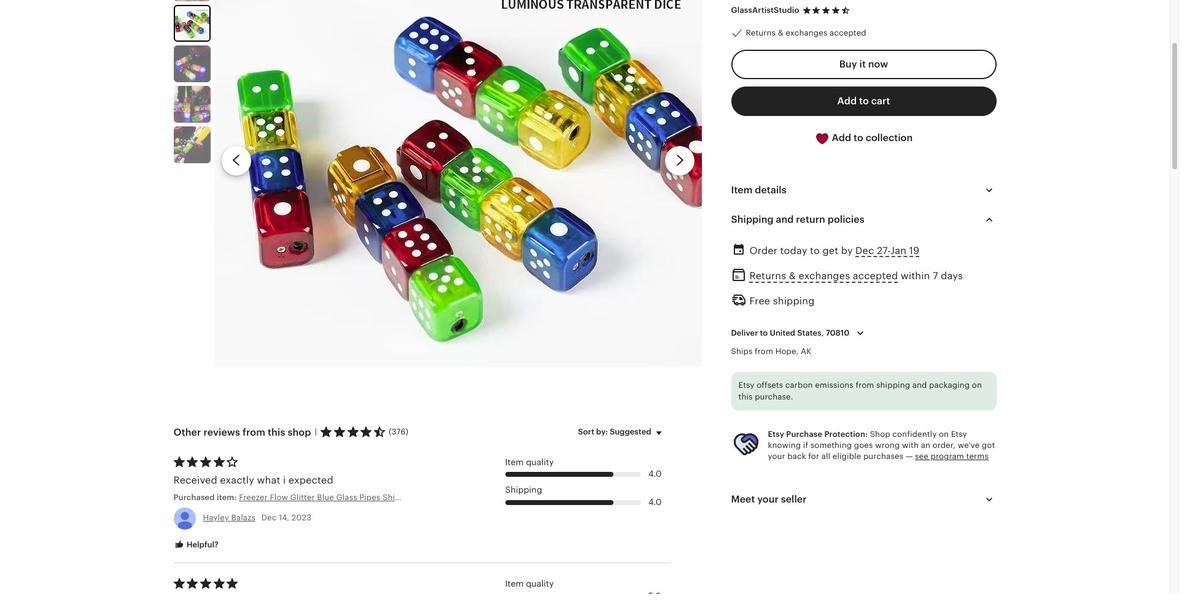 Task type: locate. For each thing, give the bounding box(es) containing it.
hayley balazs dec 14, 2023
[[203, 514, 311, 523]]

1 vertical spatial add
[[832, 132, 851, 144]]

from right ships
[[755, 347, 773, 356]]

0 horizontal spatial this
[[268, 427, 285, 438]]

0 horizontal spatial and
[[776, 214, 794, 226]]

returns for returns & exchanges accepted
[[746, 28, 776, 38]]

1 vertical spatial item
[[505, 457, 524, 467]]

to left cart
[[859, 95, 869, 107]]

—
[[906, 452, 913, 462]]

from right emissions
[[856, 381, 874, 390]]

united
[[770, 328, 796, 338]]

shipping for shipping
[[505, 485, 542, 495]]

0 vertical spatial add
[[838, 95, 857, 107]]

helpful?
[[185, 540, 219, 549]]

1 horizontal spatial from
[[755, 347, 773, 356]]

0 vertical spatial accepted
[[830, 28, 867, 38]]

0 vertical spatial exchanges
[[786, 28, 828, 38]]

1 horizontal spatial dec
[[856, 245, 874, 257]]

order,
[[933, 441, 956, 450]]

add left cart
[[838, 95, 857, 107]]

0 vertical spatial dec
[[856, 245, 874, 257]]

shipping up deliver to united states, 70810
[[773, 295, 815, 307]]

jan
[[891, 245, 907, 257]]

other reviews from this shop |
[[174, 427, 317, 438]]

1 horizontal spatial on
[[972, 381, 982, 390]]

dec left 14,
[[261, 514, 277, 523]]

2 4.0 from the top
[[648, 497, 662, 507]]

4.0 for item quality
[[648, 469, 662, 479]]

ak
[[801, 347, 812, 356]]

4.0
[[648, 469, 662, 479], [648, 497, 662, 507]]

returns down glassartiststudio
[[746, 28, 776, 38]]

etsy for etsy purchase protection:
[[768, 430, 784, 439]]

0 horizontal spatial &
[[778, 28, 784, 38]]

1 vertical spatial 4.0
[[648, 497, 662, 507]]

etsy inside 'shop confidently on etsy knowing if something goes wrong with an order, we've got your back for all eligible purchases —'
[[951, 430, 967, 439]]

1 vertical spatial on
[[939, 430, 949, 439]]

to left the united
[[760, 328, 768, 338]]

on inside etsy offsets carbon emissions from shipping and packaging on this purchase.
[[972, 381, 982, 390]]

1 horizontal spatial shipping
[[877, 381, 910, 390]]

we've
[[958, 441, 980, 450]]

0 vertical spatial &
[[778, 28, 784, 38]]

returns down the order
[[750, 270, 786, 282]]

0 vertical spatial from
[[755, 347, 773, 356]]

shop confidently on etsy knowing if something goes wrong with an order, we've got your back for all eligible purchases —
[[768, 430, 995, 462]]

ships from hope, ak
[[731, 347, 812, 356]]

2 item quality from the top
[[505, 579, 554, 589]]

1 horizontal spatial this
[[739, 393, 753, 402]]

item quality
[[505, 457, 554, 467], [505, 579, 554, 589]]

on right packaging
[[972, 381, 982, 390]]

etsy
[[739, 381, 755, 390], [768, 430, 784, 439], [951, 430, 967, 439]]

2 quality from the top
[[526, 579, 554, 589]]

0 vertical spatial 4.0
[[648, 469, 662, 479]]

order today to get by dec 27-jan 19
[[750, 245, 920, 257]]

meet your seller
[[731, 494, 807, 505]]

0 vertical spatial returns
[[746, 28, 776, 38]]

2 horizontal spatial etsy
[[951, 430, 967, 439]]

add for add to cart
[[838, 95, 857, 107]]

1 vertical spatial item quality
[[505, 579, 554, 589]]

7
[[933, 270, 938, 282]]

to left get in the right top of the page
[[810, 245, 820, 257]]

shiny light dice windproof refillable lighter dice lighter image 2 image
[[214, 0, 702, 367], [175, 6, 209, 40]]

quality
[[526, 457, 554, 467], [526, 579, 554, 589]]

helpful? button
[[164, 534, 228, 557]]

eligible
[[833, 452, 861, 462]]

it
[[860, 59, 866, 70]]

to inside add to cart button
[[859, 95, 869, 107]]

70810
[[826, 328, 850, 338]]

0 vertical spatial this
[[739, 393, 753, 402]]

0 vertical spatial shipping
[[773, 295, 815, 307]]

&
[[778, 28, 784, 38], [789, 270, 796, 282]]

your down the knowing
[[768, 452, 785, 462]]

1 horizontal spatial shiny light dice windproof refillable lighter dice lighter image 2 image
[[214, 0, 702, 367]]

dec right by
[[856, 245, 874, 257]]

protection:
[[825, 430, 868, 439]]

0 vertical spatial and
[[776, 214, 794, 226]]

etsy up the knowing
[[768, 430, 784, 439]]

1 horizontal spatial and
[[913, 381, 927, 390]]

to inside add to collection button
[[854, 132, 864, 144]]

free shipping
[[750, 295, 815, 307]]

expected
[[289, 475, 333, 487]]

1 vertical spatial returns
[[750, 270, 786, 282]]

terms
[[967, 452, 989, 462]]

on
[[972, 381, 982, 390], [939, 430, 949, 439]]

etsy left offsets
[[739, 381, 755, 390]]

1 horizontal spatial shipping
[[731, 214, 774, 226]]

item:
[[217, 493, 237, 503]]

balazs
[[231, 514, 256, 523]]

1 vertical spatial from
[[856, 381, 874, 390]]

4.0 for shipping
[[648, 497, 662, 507]]

exchanges down get in the right top of the page
[[799, 270, 850, 282]]

0 horizontal spatial shipping
[[505, 485, 542, 495]]

accepted down 27-
[[853, 270, 898, 282]]

1 horizontal spatial etsy
[[768, 430, 784, 439]]

to
[[859, 95, 869, 107], [854, 132, 864, 144], [810, 245, 820, 257], [760, 328, 768, 338]]

and
[[776, 214, 794, 226], [913, 381, 927, 390]]

add for add to collection
[[832, 132, 851, 144]]

now
[[868, 59, 888, 70]]

0 horizontal spatial dec
[[261, 514, 277, 523]]

1 vertical spatial shipping
[[505, 485, 542, 495]]

shipping and return policies
[[731, 214, 865, 226]]

1 vertical spatial shipping
[[877, 381, 910, 390]]

1 vertical spatial your
[[758, 494, 779, 505]]

shipping
[[773, 295, 815, 307], [877, 381, 910, 390]]

other
[[174, 427, 201, 438]]

etsy purchase protection:
[[768, 430, 868, 439]]

accepted up buy
[[830, 28, 867, 38]]

1 vertical spatial &
[[789, 270, 796, 282]]

0 vertical spatial shipping
[[731, 214, 774, 226]]

ships
[[731, 347, 753, 356]]

accepted for returns & exchanges accepted
[[830, 28, 867, 38]]

exchanges down glassartiststudio link
[[786, 28, 828, 38]]

glassartiststudio link
[[731, 6, 800, 15]]

seller
[[781, 494, 807, 505]]

0 horizontal spatial etsy
[[739, 381, 755, 390]]

purchases
[[864, 452, 904, 462]]

buy it now
[[839, 59, 888, 70]]

shipping for shipping and return policies
[[731, 214, 774, 226]]

shiny light dice windproof refillable lighter dice lighter image 4 image
[[174, 86, 210, 123]]

shipping inside dropdown button
[[731, 214, 774, 226]]

deliver to united states, 70810 button
[[722, 320, 877, 346]]

0 vertical spatial item
[[731, 184, 753, 196]]

1 4.0 from the top
[[648, 469, 662, 479]]

2 horizontal spatial from
[[856, 381, 874, 390]]

0 vertical spatial your
[[768, 452, 785, 462]]

back
[[788, 452, 806, 462]]

and left packaging
[[913, 381, 927, 390]]

by
[[841, 245, 853, 257]]

0 vertical spatial item quality
[[505, 457, 554, 467]]

returns & exchanges accepted button
[[750, 267, 898, 285]]

meet
[[731, 494, 755, 505]]

1 horizontal spatial &
[[789, 270, 796, 282]]

this left purchase.
[[739, 393, 753, 402]]

buy
[[839, 59, 857, 70]]

1 vertical spatial exchanges
[[799, 270, 850, 282]]

1 vertical spatial this
[[268, 427, 285, 438]]

shop
[[288, 427, 311, 438]]

knowing
[[768, 441, 801, 450]]

to left collection
[[854, 132, 864, 144]]

your right meet
[[758, 494, 779, 505]]

and inside etsy offsets carbon emissions from shipping and packaging on this purchase.
[[913, 381, 927, 390]]

deliver to united states, 70810
[[731, 328, 850, 338]]

1 vertical spatial accepted
[[853, 270, 898, 282]]

today
[[780, 245, 807, 257]]

0 horizontal spatial on
[[939, 430, 949, 439]]

on up the order,
[[939, 430, 949, 439]]

policies
[[828, 214, 865, 226]]

exchanges
[[786, 28, 828, 38], [799, 270, 850, 282]]

meet your seller button
[[720, 485, 1008, 514]]

& down today
[[789, 270, 796, 282]]

from right reviews
[[243, 427, 265, 438]]

from
[[755, 347, 773, 356], [856, 381, 874, 390], [243, 427, 265, 438]]

accepted
[[830, 28, 867, 38], [853, 270, 898, 282]]

0 vertical spatial on
[[972, 381, 982, 390]]

glassartiststudio
[[731, 6, 800, 15]]

2 vertical spatial from
[[243, 427, 265, 438]]

item
[[731, 184, 753, 196], [505, 457, 524, 467], [505, 579, 524, 589]]

for
[[809, 452, 819, 462]]

& down glassartiststudio
[[778, 28, 784, 38]]

0 vertical spatial quality
[[526, 457, 554, 467]]

1 vertical spatial quality
[[526, 579, 554, 589]]

hayley balazs link
[[203, 514, 256, 523]]

shipping up shop
[[877, 381, 910, 390]]

from inside etsy offsets carbon emissions from shipping and packaging on this purchase.
[[856, 381, 874, 390]]

this left shop
[[268, 427, 285, 438]]

dec 27-jan 19 button
[[856, 242, 920, 260]]

and left return at the right top of the page
[[776, 214, 794, 226]]

add
[[838, 95, 857, 107], [832, 132, 851, 144]]

etsy inside etsy offsets carbon emissions from shipping and packaging on this purchase.
[[739, 381, 755, 390]]

to inside "deliver to united states, 70810" dropdown button
[[760, 328, 768, 338]]

add down add to cart button
[[832, 132, 851, 144]]

1 vertical spatial and
[[913, 381, 927, 390]]

etsy up we've
[[951, 430, 967, 439]]

shipping
[[731, 214, 774, 226], [505, 485, 542, 495]]



Task type: describe. For each thing, give the bounding box(es) containing it.
an
[[921, 441, 931, 450]]

shop
[[870, 430, 890, 439]]

exchanges for returns & exchanges accepted
[[786, 28, 828, 38]]

shipping and return policies button
[[720, 205, 1008, 235]]

carbon
[[786, 381, 813, 390]]

0 horizontal spatial shiny light dice windproof refillable lighter dice lighter image 2 image
[[175, 6, 209, 40]]

collection
[[866, 132, 913, 144]]

accepted for returns & exchanges accepted within 7 days
[[853, 270, 898, 282]]

order
[[750, 245, 778, 257]]

i
[[283, 475, 286, 487]]

on inside 'shop confidently on etsy knowing if something goes wrong with an order, we've got your back for all eligible purchases —'
[[939, 430, 949, 439]]

received exactly what i expected
[[174, 475, 333, 487]]

hayley
[[203, 514, 229, 523]]

returns & exchanges accepted within 7 days
[[750, 270, 963, 282]]

all
[[822, 452, 831, 462]]

with
[[902, 441, 919, 450]]

1 item quality from the top
[[505, 457, 554, 467]]

see
[[915, 452, 929, 462]]

wrong
[[875, 441, 900, 450]]

if
[[803, 441, 808, 450]]

2023
[[292, 514, 311, 523]]

shiny light dice windproof refillable lighter dice lighter image 5 image
[[174, 126, 210, 163]]

days
[[941, 270, 963, 282]]

this inside etsy offsets carbon emissions from shipping and packaging on this purchase.
[[739, 393, 753, 402]]

free
[[750, 295, 770, 307]]

to for united
[[760, 328, 768, 338]]

got
[[982, 441, 995, 450]]

your inside 'shop confidently on etsy knowing if something goes wrong with an order, we've got your back for all eligible purchases —'
[[768, 452, 785, 462]]

add to collection button
[[731, 124, 997, 154]]

reviews
[[204, 427, 240, 438]]

add to collection
[[830, 132, 913, 144]]

purchase.
[[755, 393, 793, 402]]

& for returns & exchanges accepted within 7 days
[[789, 270, 796, 282]]

your inside dropdown button
[[758, 494, 779, 505]]

add to cart button
[[731, 87, 997, 116]]

program
[[931, 452, 964, 462]]

14,
[[279, 514, 289, 523]]

buy it now button
[[731, 50, 997, 79]]

to for collection
[[854, 132, 864, 144]]

offsets
[[757, 381, 783, 390]]

shiny light dice windproof refillable lighter dice lighter image 3 image
[[174, 45, 210, 82]]

received
[[174, 475, 217, 487]]

what
[[257, 475, 280, 487]]

exactly
[[220, 475, 254, 487]]

and inside dropdown button
[[776, 214, 794, 226]]

(376)
[[389, 427, 408, 437]]

by:
[[596, 428, 608, 437]]

packaging
[[929, 381, 970, 390]]

something
[[811, 441, 852, 450]]

hope,
[[776, 347, 799, 356]]

purchased item:
[[174, 493, 239, 503]]

& for returns & exchanges accepted
[[778, 28, 784, 38]]

|
[[315, 428, 317, 437]]

exchanges for returns & exchanges accepted within 7 days
[[799, 270, 850, 282]]

states,
[[797, 328, 824, 338]]

purchased
[[174, 493, 215, 503]]

get
[[823, 245, 839, 257]]

etsy for etsy offsets carbon emissions from shipping and packaging on this purchase.
[[739, 381, 755, 390]]

item details
[[731, 184, 787, 196]]

0 horizontal spatial from
[[243, 427, 265, 438]]

sort by: suggested button
[[569, 420, 675, 446]]

returns & exchanges accepted
[[746, 28, 867, 38]]

item inside item details 'dropdown button'
[[731, 184, 753, 196]]

to for cart
[[859, 95, 869, 107]]

2 vertical spatial item
[[505, 579, 524, 589]]

shipping inside etsy offsets carbon emissions from shipping and packaging on this purchase.
[[877, 381, 910, 390]]

see program terms link
[[915, 452, 989, 462]]

purchase
[[786, 430, 823, 439]]

returns for returns & exchanges accepted within 7 days
[[750, 270, 786, 282]]

19
[[909, 245, 920, 257]]

details
[[755, 184, 787, 196]]

within
[[901, 270, 930, 282]]

cart
[[871, 95, 890, 107]]

sort
[[578, 428, 594, 437]]

0 horizontal spatial shipping
[[773, 295, 815, 307]]

etsy offsets carbon emissions from shipping and packaging on this purchase.
[[739, 381, 982, 402]]

sort by: suggested
[[578, 428, 651, 437]]

return
[[796, 214, 825, 226]]

item details button
[[720, 176, 1008, 205]]

1 quality from the top
[[526, 457, 554, 467]]

add to cart
[[838, 95, 890, 107]]

1 vertical spatial dec
[[261, 514, 277, 523]]

see program terms
[[915, 452, 989, 462]]

27-
[[877, 245, 891, 257]]

goes
[[854, 441, 873, 450]]



Task type: vqa. For each thing, say whether or not it's contained in the screenshot.
the rightmost From
yes



